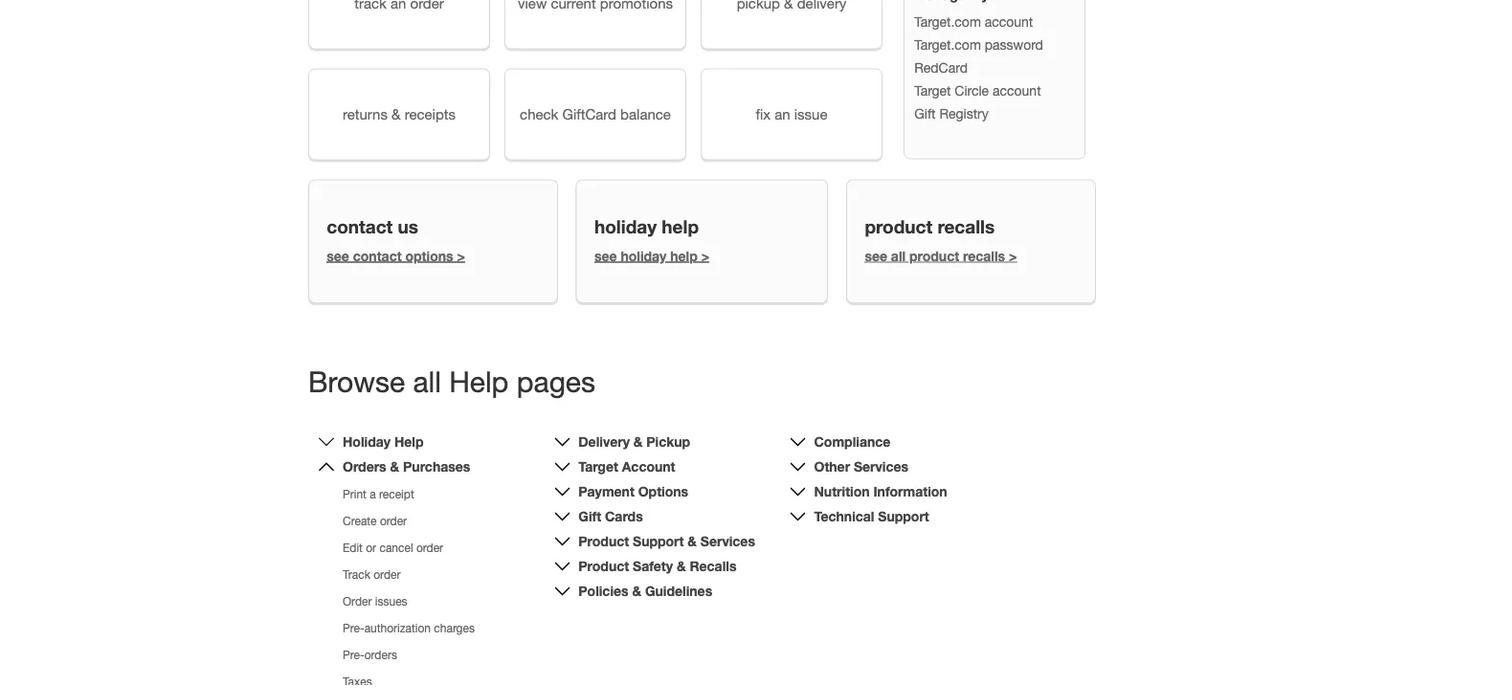 Task type: vqa. For each thing, say whether or not it's contained in the screenshot.
Gift Registry Link
yes



Task type: describe. For each thing, give the bounding box(es) containing it.
edit or cancel order
[[343, 542, 444, 555]]

purchases
[[403, 459, 471, 475]]

technical
[[815, 509, 875, 525]]

target inside target.com account target.com password redcard target circle account gift registry
[[915, 83, 951, 98]]

1 vertical spatial holiday
[[621, 248, 667, 264]]

3 > from the left
[[1009, 248, 1017, 264]]

giftcard
[[563, 106, 617, 122]]

1 vertical spatial account
[[993, 83, 1042, 98]]

1 target.com from the top
[[915, 14, 982, 29]]

pre-authorization charges
[[343, 622, 475, 635]]

target.com account link
[[915, 14, 1034, 29]]

1 vertical spatial product
[[910, 248, 960, 264]]

us
[[398, 216, 419, 238]]

options
[[639, 484, 689, 500]]

0 horizontal spatial gift
[[579, 509, 602, 525]]

& up recalls
[[688, 534, 697, 550]]

orders & purchases
[[343, 459, 471, 475]]

options
[[406, 248, 454, 264]]

guidelines
[[645, 584, 713, 599]]

order
[[343, 595, 372, 609]]

browse
[[308, 365, 405, 398]]

print
[[343, 488, 367, 501]]

product safety & recalls link
[[579, 559, 737, 575]]

see contact options >
[[327, 248, 465, 264]]

target circle account link
[[915, 83, 1042, 98]]

redcard link
[[915, 60, 968, 75]]

1 vertical spatial target
[[579, 459, 619, 475]]

1 vertical spatial help
[[671, 248, 698, 264]]

product for product support & services
[[579, 534, 629, 550]]

policies & guidelines
[[579, 584, 713, 599]]

0 vertical spatial help
[[662, 216, 699, 238]]

support for product
[[633, 534, 684, 550]]

or
[[366, 542, 377, 555]]

a
[[370, 488, 376, 501]]

holiday
[[343, 434, 391, 450]]

check
[[520, 106, 559, 122]]

target.com account target.com password redcard target circle account gift registry
[[915, 14, 1044, 121]]

1 horizontal spatial help
[[449, 365, 509, 398]]

fix
[[756, 106, 771, 122]]

holiday help
[[595, 216, 699, 238]]

2 target.com from the top
[[915, 37, 982, 52]]

gift cards link
[[579, 509, 643, 525]]

check giftcard balance
[[520, 106, 671, 122]]

> for us
[[457, 248, 465, 264]]

0 vertical spatial account
[[985, 14, 1034, 29]]

policies & guidelines link
[[579, 584, 713, 599]]

create
[[343, 515, 377, 528]]

order issues
[[343, 595, 408, 609]]

an
[[775, 106, 791, 122]]

issue
[[795, 106, 828, 122]]

1 vertical spatial recalls
[[964, 248, 1006, 264]]

0 vertical spatial recalls
[[938, 216, 995, 238]]

orders
[[365, 649, 397, 662]]

product safety & recalls
[[579, 559, 737, 575]]

authorization
[[365, 622, 431, 635]]

receipts
[[405, 106, 456, 122]]

1 vertical spatial order
[[417, 542, 444, 555]]

see all product recalls > link
[[865, 248, 1017, 264]]

other services link
[[815, 459, 909, 475]]

password
[[985, 37, 1044, 52]]

order issues link
[[343, 595, 408, 609]]

print a receipt link
[[343, 488, 414, 501]]

returns & receipts link
[[308, 68, 490, 160]]

create order link
[[343, 515, 407, 528]]

see contact options > link
[[327, 248, 465, 264]]

product support & services
[[579, 534, 756, 550]]

gift registry link
[[915, 106, 989, 121]]

orders & purchases link
[[343, 459, 471, 475]]

pre-orders link
[[343, 649, 397, 662]]

see holiday help > link
[[595, 248, 710, 264]]

circle
[[955, 83, 989, 98]]

safety
[[633, 559, 673, 575]]

order for create order
[[380, 515, 407, 528]]

product recalls
[[865, 216, 995, 238]]

pre-authorization charges link
[[343, 622, 475, 635]]

fix an issue link
[[701, 68, 883, 160]]

gift cards
[[579, 509, 643, 525]]

edit
[[343, 542, 363, 555]]

& for purchases
[[390, 459, 400, 475]]

all for see
[[892, 248, 906, 264]]

product support & services link
[[579, 534, 756, 550]]

see for holiday help
[[595, 248, 617, 264]]

track order link
[[343, 568, 401, 582]]

check giftcard balance link
[[505, 68, 687, 160]]

target.com password link
[[915, 37, 1044, 52]]

product for product safety & recalls
[[579, 559, 629, 575]]

issues
[[375, 595, 408, 609]]

target account
[[579, 459, 676, 475]]

technical support
[[815, 509, 930, 525]]



Task type: locate. For each thing, give the bounding box(es) containing it.
payment options link
[[579, 484, 689, 500]]

1 horizontal spatial all
[[892, 248, 906, 264]]

product up policies
[[579, 559, 629, 575]]

cancel
[[380, 542, 413, 555]]

registry
[[940, 106, 989, 121]]

other services
[[815, 459, 909, 475]]

policies
[[579, 584, 629, 599]]

redcard
[[915, 60, 968, 75]]

support
[[879, 509, 930, 525], [633, 534, 684, 550]]

delivery
[[579, 434, 630, 450]]

print a receipt
[[343, 488, 414, 501]]

1 horizontal spatial services
[[854, 459, 909, 475]]

0 vertical spatial target.com
[[915, 14, 982, 29]]

all
[[892, 248, 906, 264], [413, 365, 441, 398]]

information
[[874, 484, 948, 500]]

0 horizontal spatial >
[[457, 248, 465, 264]]

2 pre- from the top
[[343, 649, 365, 662]]

track order
[[343, 568, 401, 582]]

0 horizontal spatial target
[[579, 459, 619, 475]]

all for browse
[[413, 365, 441, 398]]

1 vertical spatial help
[[394, 434, 424, 450]]

receipt
[[379, 488, 414, 501]]

& for guidelines
[[633, 584, 642, 599]]

1 > from the left
[[457, 248, 465, 264]]

0 vertical spatial product
[[865, 216, 933, 238]]

account
[[622, 459, 676, 475]]

recalls
[[938, 216, 995, 238], [964, 248, 1006, 264]]

see holiday help >
[[595, 248, 710, 264]]

0 vertical spatial services
[[854, 459, 909, 475]]

see down holiday help
[[595, 248, 617, 264]]

0 horizontal spatial see
[[327, 248, 349, 264]]

& down holiday help
[[390, 459, 400, 475]]

technical support link
[[815, 509, 930, 525]]

1 horizontal spatial see
[[595, 248, 617, 264]]

gift inside target.com account target.com password redcard target circle account gift registry
[[915, 106, 936, 121]]

>
[[457, 248, 465, 264], [702, 248, 710, 264], [1009, 248, 1017, 264]]

& for pickup
[[634, 434, 643, 450]]

1 vertical spatial contact
[[353, 248, 402, 264]]

recalls up see all product recalls > link on the top of page
[[938, 216, 995, 238]]

0 vertical spatial holiday
[[595, 216, 657, 238]]

order up edit or cancel order link
[[380, 515, 407, 528]]

create order
[[343, 515, 407, 528]]

pre-
[[343, 622, 365, 635], [343, 649, 365, 662]]

gift left registry
[[915, 106, 936, 121]]

target down delivery in the bottom of the page
[[579, 459, 619, 475]]

1 horizontal spatial gift
[[915, 106, 936, 121]]

see
[[327, 248, 349, 264], [595, 248, 617, 264], [865, 248, 888, 264]]

payment
[[579, 484, 635, 500]]

2 vertical spatial order
[[374, 568, 401, 582]]

1 vertical spatial support
[[633, 534, 684, 550]]

track
[[343, 568, 371, 582]]

other
[[815, 459, 851, 475]]

charges
[[434, 622, 475, 635]]

services up recalls
[[701, 534, 756, 550]]

see for contact us
[[327, 248, 349, 264]]

target
[[915, 83, 951, 98], [579, 459, 619, 475]]

1 vertical spatial gift
[[579, 509, 602, 525]]

nutrition information
[[815, 484, 948, 500]]

pre- for authorization
[[343, 622, 365, 635]]

0 vertical spatial all
[[892, 248, 906, 264]]

recalls
[[690, 559, 737, 575]]

browse all help pages
[[308, 365, 596, 398]]

> for help
[[702, 248, 710, 264]]

product down product recalls
[[910, 248, 960, 264]]

help down holiday help
[[671, 248, 698, 264]]

order
[[380, 515, 407, 528], [417, 542, 444, 555], [374, 568, 401, 582]]

0 horizontal spatial support
[[633, 534, 684, 550]]

compliance link
[[815, 434, 891, 450]]

account right 'circle'
[[993, 83, 1042, 98]]

1 vertical spatial product
[[579, 559, 629, 575]]

pre-orders
[[343, 649, 397, 662]]

&
[[392, 106, 401, 122], [634, 434, 643, 450], [390, 459, 400, 475], [688, 534, 697, 550], [677, 559, 686, 575], [633, 584, 642, 599]]

3 see from the left
[[865, 248, 888, 264]]

0 vertical spatial product
[[579, 534, 629, 550]]

help left pages
[[449, 365, 509, 398]]

pickup
[[647, 434, 691, 450]]

target.com
[[915, 14, 982, 29], [915, 37, 982, 52]]

contact up see contact options >
[[327, 216, 393, 238]]

services up nutrition information link
[[854, 459, 909, 475]]

& down safety
[[633, 584, 642, 599]]

target.com up redcard link
[[915, 37, 982, 52]]

nutrition
[[815, 484, 870, 500]]

0 horizontal spatial all
[[413, 365, 441, 398]]

pages
[[517, 365, 596, 398]]

1 vertical spatial pre-
[[343, 649, 365, 662]]

product up see all product recalls > link on the top of page
[[865, 216, 933, 238]]

order right cancel at the left bottom of page
[[417, 542, 444, 555]]

account
[[985, 14, 1034, 29], [993, 83, 1042, 98]]

holiday
[[595, 216, 657, 238], [621, 248, 667, 264]]

see all product recalls >
[[865, 248, 1017, 264]]

payment options
[[579, 484, 689, 500]]

balance
[[621, 106, 671, 122]]

1 product from the top
[[579, 534, 629, 550]]

0 vertical spatial order
[[380, 515, 407, 528]]

see down product recalls
[[865, 248, 888, 264]]

1 see from the left
[[327, 248, 349, 264]]

orders
[[343, 459, 387, 475]]

2 horizontal spatial >
[[1009, 248, 1017, 264]]

help up the orders & purchases link in the bottom left of the page
[[394, 434, 424, 450]]

nutrition information link
[[815, 484, 948, 500]]

holiday down holiday help
[[621, 248, 667, 264]]

target.com up target.com password link
[[915, 14, 982, 29]]

& right returns
[[392, 106, 401, 122]]

contact
[[327, 216, 393, 238], [353, 248, 402, 264]]

1 vertical spatial services
[[701, 534, 756, 550]]

gift down payment
[[579, 509, 602, 525]]

support down information
[[879, 509, 930, 525]]

pre- for orders
[[343, 649, 365, 662]]

& for receipts
[[392, 106, 401, 122]]

0 horizontal spatial services
[[701, 534, 756, 550]]

0 vertical spatial contact
[[327, 216, 393, 238]]

fix an issue
[[756, 106, 828, 122]]

target account link
[[579, 459, 676, 475]]

2 horizontal spatial see
[[865, 248, 888, 264]]

help
[[449, 365, 509, 398], [394, 434, 424, 450]]

0 vertical spatial support
[[879, 509, 930, 525]]

delivery & pickup
[[579, 434, 691, 450]]

holiday up see holiday help > link
[[595, 216, 657, 238]]

returns
[[343, 106, 388, 122]]

0 vertical spatial pre-
[[343, 622, 365, 635]]

account up password
[[985, 14, 1034, 29]]

holiday help
[[343, 434, 424, 450]]

all right "browse"
[[413, 365, 441, 398]]

0 vertical spatial target
[[915, 83, 951, 98]]

delivery & pickup link
[[579, 434, 691, 450]]

& up guidelines
[[677, 559, 686, 575]]

2 product from the top
[[579, 559, 629, 575]]

order up "issues"
[[374, 568, 401, 582]]

compliance
[[815, 434, 891, 450]]

0 vertical spatial help
[[449, 365, 509, 398]]

pre- down "order"
[[343, 622, 365, 635]]

support for technical
[[879, 509, 930, 525]]

0 vertical spatial gift
[[915, 106, 936, 121]]

1 horizontal spatial target
[[915, 83, 951, 98]]

order for track order
[[374, 568, 401, 582]]

target down 'redcard' at the top of the page
[[915, 83, 951, 98]]

cards
[[605, 509, 643, 525]]

1 vertical spatial target.com
[[915, 37, 982, 52]]

1 pre- from the top
[[343, 622, 365, 635]]

help up see holiday help > link
[[662, 216, 699, 238]]

1 horizontal spatial >
[[702, 248, 710, 264]]

returns & receipts
[[343, 106, 456, 122]]

2 see from the left
[[595, 248, 617, 264]]

1 vertical spatial all
[[413, 365, 441, 398]]

1 horizontal spatial support
[[879, 509, 930, 525]]

product down gift cards link
[[579, 534, 629, 550]]

all down product recalls
[[892, 248, 906, 264]]

2 > from the left
[[702, 248, 710, 264]]

support up product safety & recalls
[[633, 534, 684, 550]]

0 horizontal spatial help
[[394, 434, 424, 450]]

& up the account
[[634, 434, 643, 450]]

recalls down product recalls
[[964, 248, 1006, 264]]

contact down contact us
[[353, 248, 402, 264]]

holiday help link
[[343, 434, 424, 450]]

see down contact us
[[327, 248, 349, 264]]

pre- down authorization
[[343, 649, 365, 662]]

help
[[662, 216, 699, 238], [671, 248, 698, 264]]



